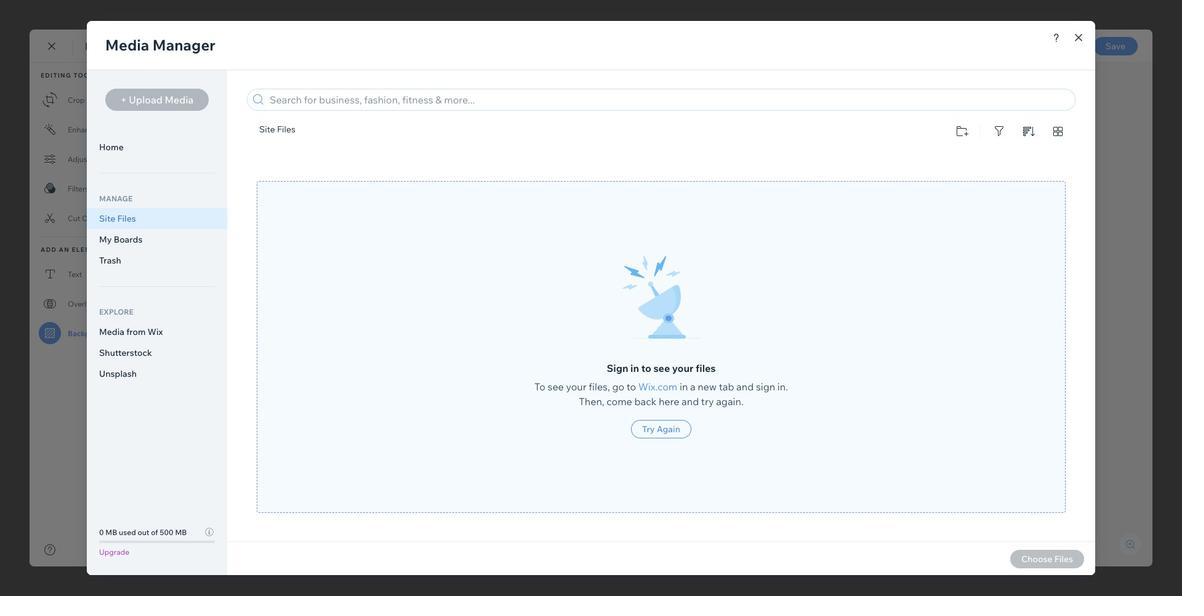 Task type: locate. For each thing, give the bounding box(es) containing it.
publish
[[1093, 41, 1123, 52]]

notes button
[[1109, 72, 1159, 89]]

my
[[61, 9, 74, 20]]

preview button
[[1025, 41, 1057, 52]]

test
[[386, 569, 402, 583]]

0 horizontal spatial test
[[406, 569, 420, 583]]

tags
[[19, 312, 35, 322]]

explore
[[123, 9, 153, 20]]

test test test test testx
[[386, 569, 479, 583]]

paragraph
[[395, 74, 437, 85]]

hire
[[223, 9, 239, 20]]

2 test from the left
[[424, 569, 438, 583]]

1 horizontal spatial test
[[424, 569, 438, 583]]

menu
[[0, 70, 55, 432]]

my site
[[61, 9, 92, 20]]

help
[[179, 9, 198, 20]]

back button
[[15, 41, 49, 52]]

categories button
[[8, 233, 46, 270]]

monetize
[[11, 364, 43, 373]]

test
[[406, 569, 420, 583], [424, 569, 438, 583], [441, 569, 456, 583]]

menu containing add
[[0, 70, 55, 432]]

add
[[20, 105, 35, 115]]

categories
[[8, 261, 46, 270]]

2 horizontal spatial test
[[441, 569, 456, 583]]



Task type: describe. For each thing, give the bounding box(es) containing it.
site
[[76, 9, 92, 20]]

Add a Catchy Title text field
[[386, 114, 828, 137]]

seo button
[[16, 181, 38, 218]]

translate button
[[12, 388, 43, 425]]

monetize button
[[11, 336, 43, 373]]

help button
[[171, 0, 215, 30]]

3 test from the left
[[441, 569, 456, 583]]

marble te image
[[386, 201, 842, 514]]

Search for tools, apps, help & more... field
[[729, 6, 1013, 23]]

professional
[[248, 9, 297, 20]]

upgrade
[[318, 10, 348, 19]]

translate
[[12, 416, 43, 425]]

a
[[241, 9, 246, 20]]

testx
[[459, 569, 479, 583]]

settings button
[[13, 129, 42, 166]]

paragraph button
[[392, 71, 449, 88]]

seo
[[20, 209, 35, 218]]

add button
[[16, 78, 38, 115]]

hire a professional link
[[215, 0, 305, 30]]

upgrade button
[[310, 7, 356, 22]]

1 test from the left
[[406, 569, 420, 583]]

notes
[[1131, 75, 1155, 86]]

back
[[30, 41, 49, 52]]

hire a professional
[[223, 9, 297, 20]]

settings
[[13, 157, 42, 166]]

tags button
[[16, 285, 38, 322]]

preview
[[1025, 41, 1057, 52]]

publish button
[[1075, 36, 1141, 56]]



Task type: vqa. For each thing, say whether or not it's contained in the screenshot.
"Grid"
no



